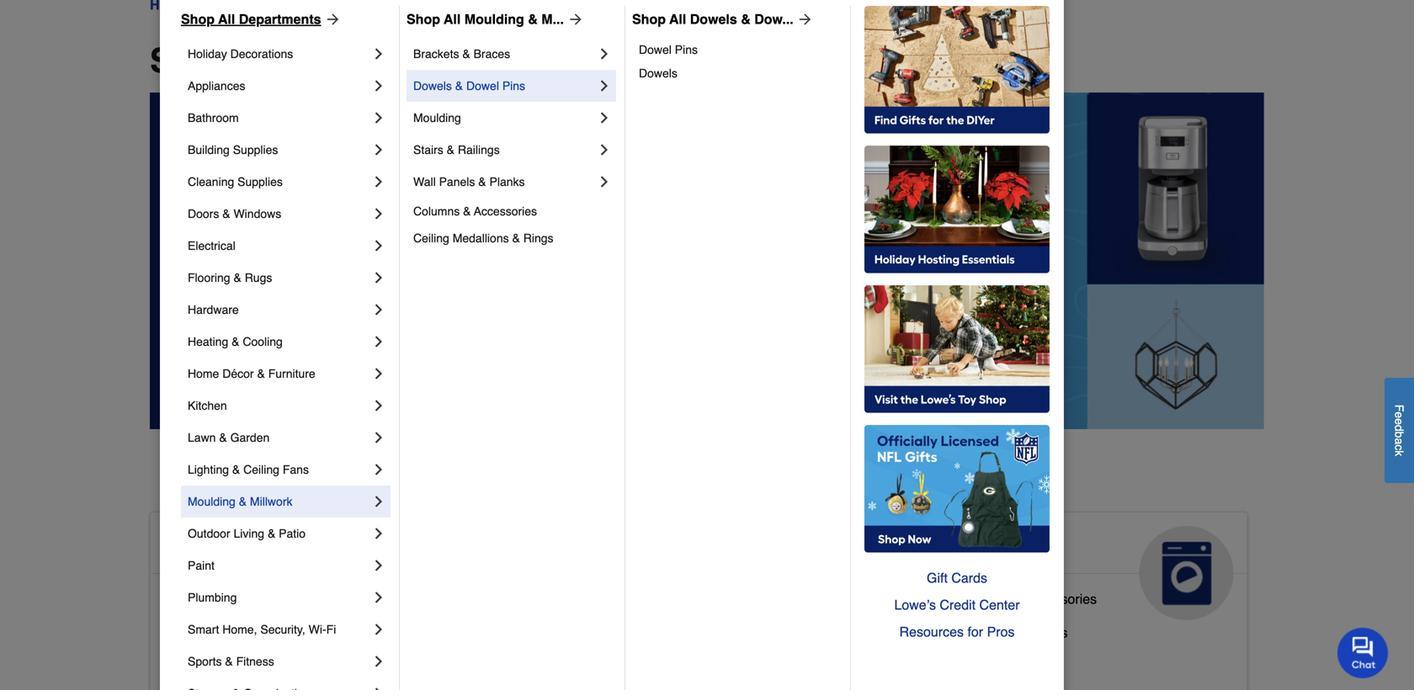 Task type: vqa. For each thing, say whether or not it's contained in the screenshot.
1 star
no



Task type: locate. For each thing, give the bounding box(es) containing it.
d
[[1393, 425, 1406, 432]]

heating & cooling
[[188, 335, 283, 349]]

lowe's
[[894, 597, 936, 613]]

& left the 'braces'
[[462, 47, 470, 61]]

pins down shop all dowels & dow...
[[675, 43, 698, 56]]

2 horizontal spatial dowels
[[690, 11, 737, 27]]

animal & pet care
[[539, 533, 685, 587]]

dowels up the dowel pins link
[[690, 11, 737, 27]]

arrow right image for shop all dowels & dow...
[[794, 11, 814, 28]]

all up holiday decorations
[[218, 11, 235, 27]]

1 horizontal spatial dowels
[[639, 67, 678, 80]]

departments down arrow right icon
[[295, 41, 500, 80]]

& left pros
[[976, 625, 985, 641]]

railings
[[458, 143, 500, 157]]

1 vertical spatial departments
[[295, 41, 500, 80]]

moulding for moulding & millwork
[[188, 495, 236, 508]]

heating
[[188, 335, 228, 349]]

1 vertical spatial dowel
[[466, 79, 499, 93]]

accessible
[[164, 533, 287, 560], [164, 591, 229, 607], [164, 625, 229, 641], [164, 659, 229, 674]]

chevron right image for hardware
[[370, 301, 387, 318]]

0 horizontal spatial dowels
[[413, 79, 452, 93]]

& left the cooling
[[232, 335, 240, 349]]

2 arrow right image from the left
[[794, 11, 814, 28]]

wall panels & planks link
[[413, 166, 596, 198]]

moulding up the 'braces'
[[465, 11, 524, 27]]

shop up brackets
[[407, 11, 440, 27]]

0 horizontal spatial accessories
[[474, 205, 537, 218]]

1 vertical spatial bathroom
[[232, 591, 291, 607]]

0 vertical spatial appliances
[[188, 79, 245, 93]]

supplies up windows
[[238, 175, 283, 189]]

& down brackets & braces
[[455, 79, 463, 93]]

chevron right image for stairs & railings
[[596, 141, 613, 158]]

dowel
[[639, 43, 672, 56], [466, 79, 499, 93]]

chevron right image for cleaning supplies
[[370, 173, 387, 190]]

moulding inside "link"
[[413, 111, 461, 125]]

2 horizontal spatial shop
[[632, 11, 666, 27]]

3 accessible from the top
[[164, 625, 229, 641]]

accessible for accessible entry & home
[[164, 659, 229, 674]]

0 horizontal spatial furniture
[[268, 367, 315, 381]]

bathroom up building
[[188, 111, 239, 125]]

dowels & dowel pins link
[[413, 70, 596, 102]]

1 vertical spatial supplies
[[238, 175, 283, 189]]

pet
[[648, 533, 685, 560], [539, 652, 560, 668]]

& right the décor
[[257, 367, 265, 381]]

décor
[[222, 367, 254, 381]]

accessible for accessible home
[[164, 533, 287, 560]]

chat invite button image
[[1338, 627, 1389, 679]]

& left 'rugs'
[[234, 271, 241, 285]]

& right lighting
[[232, 463, 240, 477]]

departments for shop all departments
[[295, 41, 500, 80]]

e up b
[[1393, 418, 1406, 425]]

& inside shop all moulding & m... link
[[528, 11, 538, 27]]

building supplies link
[[188, 134, 370, 166]]

1 vertical spatial accessories
[[1025, 591, 1097, 607]]

ceiling medallions & rings
[[413, 232, 554, 245]]

livestock
[[539, 618, 595, 634]]

pins down brackets & braces link
[[502, 79, 525, 93]]

furniture right houses,
[[667, 652, 721, 668]]

lawn & garden link
[[188, 422, 370, 454]]

2 vertical spatial supplies
[[599, 618, 651, 634]]

chevron right image for outdoor living & patio
[[370, 525, 387, 542]]

& inside 'columns & accessories' link
[[463, 205, 471, 218]]

shop for shop all dowels & dow...
[[632, 11, 666, 27]]

chevron right image for lighting & ceiling fans
[[370, 461, 387, 478]]

& right doors
[[222, 207, 230, 221]]

0 horizontal spatial ceiling
[[243, 463, 279, 477]]

appliances up cards at the right of the page
[[914, 533, 1040, 560]]

chevron right image for home décor & furniture
[[370, 365, 387, 382]]

1 horizontal spatial moulding
[[413, 111, 461, 125]]

appliances link up 'chillers'
[[901, 513, 1247, 620]]

dowels & dowel pins
[[413, 79, 525, 93]]

0 horizontal spatial pins
[[502, 79, 525, 93]]

& inside moulding & millwork link
[[239, 495, 247, 508]]

ceiling down columns
[[413, 232, 449, 245]]

accessible home
[[164, 533, 359, 560]]

moulding up outdoor
[[188, 495, 236, 508]]

0 vertical spatial supplies
[[233, 143, 278, 157]]

& left millwork
[[239, 495, 247, 508]]

shop
[[181, 11, 215, 27], [407, 11, 440, 27], [632, 11, 666, 27]]

0 horizontal spatial appliances link
[[188, 70, 370, 102]]

appliances link down decorations
[[188, 70, 370, 102]]

1 accessible from the top
[[164, 533, 287, 560]]

0 horizontal spatial arrow right image
[[564, 11, 584, 28]]

2 accessible from the top
[[164, 591, 229, 607]]

0 vertical spatial bathroom
[[188, 111, 239, 125]]

c
[[1393, 445, 1406, 451]]

plumbing link
[[188, 582, 370, 614]]

ceiling up millwork
[[243, 463, 279, 477]]

arrow right image for shop all moulding & m...
[[564, 11, 584, 28]]

& inside heating & cooling link
[[232, 335, 240, 349]]

& inside 'pet beds, houses, & furniture' link
[[655, 652, 664, 668]]

smart
[[188, 623, 219, 636]]

& right houses,
[[655, 652, 664, 668]]

1 horizontal spatial dowel
[[639, 43, 672, 56]]

chevron right image for wall panels & planks
[[596, 173, 613, 190]]

beverage
[[914, 625, 972, 641]]

furniture down heating & cooling link
[[268, 367, 315, 381]]

entry
[[232, 659, 264, 674]]

1 arrow right image from the left
[[564, 11, 584, 28]]

officially licensed n f l gifts. shop now. image
[[865, 425, 1050, 553]]

3 shop from the left
[[632, 11, 666, 27]]

ceiling
[[413, 232, 449, 245], [243, 463, 279, 477]]

4 accessible from the top
[[164, 659, 229, 674]]

appliance
[[914, 591, 974, 607]]

arrow right image
[[564, 11, 584, 28], [794, 11, 814, 28]]

credit
[[940, 597, 976, 613]]

0 vertical spatial pet
[[648, 533, 685, 560]]

& right the entry
[[267, 659, 276, 674]]

dowel down shop all dowels & dow...
[[639, 43, 672, 56]]

appliances link
[[188, 70, 370, 102], [901, 513, 1247, 620]]

holiday decorations
[[188, 47, 293, 61]]

& right lawn
[[219, 431, 227, 445]]

appliances down holiday
[[188, 79, 245, 93]]

& inside home décor & furniture link
[[257, 367, 265, 381]]

0 vertical spatial moulding
[[465, 11, 524, 27]]

wall
[[413, 175, 436, 189]]

accessories up ceiling medallions & rings link
[[474, 205, 537, 218]]

0 vertical spatial furniture
[[268, 367, 315, 381]]

chevron right image for doors & windows
[[370, 205, 387, 222]]

brackets & braces link
[[413, 38, 596, 70]]

0 horizontal spatial moulding
[[188, 495, 236, 508]]

accessible bathroom
[[164, 591, 291, 607]]

supplies for cleaning supplies
[[238, 175, 283, 189]]

patio
[[279, 527, 306, 540]]

all up brackets & braces
[[444, 11, 461, 27]]

pet inside animal & pet care
[[648, 533, 685, 560]]

moulding up stairs
[[413, 111, 461, 125]]

all for moulding
[[444, 11, 461, 27]]

dowels link
[[639, 61, 839, 85]]

e up d
[[1393, 412, 1406, 419]]

all for dowels
[[669, 11, 686, 27]]

appliance parts & accessories
[[914, 591, 1097, 607]]

& inside the wall panels & planks link
[[478, 175, 486, 189]]

2 vertical spatial home
[[280, 659, 316, 674]]

departments up holiday decorations link
[[239, 11, 321, 27]]

& left patio
[[268, 527, 276, 540]]

chevron right image for dowels & dowel pins
[[596, 77, 613, 94]]

1 horizontal spatial arrow right image
[[794, 11, 814, 28]]

stairs & railings
[[413, 143, 500, 157]]

arrow right image inside the shop all dowels & dow... link
[[794, 11, 814, 28]]

dowels down dowel pins
[[639, 67, 678, 80]]

animal
[[539, 533, 618, 560]]

chevron right image
[[370, 45, 387, 62], [370, 77, 387, 94], [596, 77, 613, 94], [370, 173, 387, 190], [596, 173, 613, 190], [370, 205, 387, 222], [370, 269, 387, 286], [370, 461, 387, 478], [370, 493, 387, 510], [370, 525, 387, 542], [370, 557, 387, 574], [370, 589, 387, 606], [370, 621, 387, 638], [370, 653, 387, 670]]

accessories up 'chillers'
[[1025, 591, 1097, 607]]

flooring
[[188, 271, 230, 285]]

2 horizontal spatial moulding
[[465, 11, 524, 27]]

doors & windows
[[188, 207, 281, 221]]

arrow right image inside shop all moulding & m... link
[[564, 11, 584, 28]]

home
[[188, 367, 219, 381], [294, 533, 359, 560], [280, 659, 316, 674]]

0 vertical spatial departments
[[239, 11, 321, 27]]

& inside lawn & garden link
[[219, 431, 227, 445]]

pins
[[675, 43, 698, 56], [502, 79, 525, 93]]

heating & cooling link
[[188, 326, 370, 358]]

& left the rings
[[512, 232, 520, 245]]

0 vertical spatial pins
[[675, 43, 698, 56]]

resources for pros link
[[865, 619, 1050, 646]]

lawn
[[188, 431, 216, 445]]

1 horizontal spatial pins
[[675, 43, 698, 56]]

0 horizontal spatial pet
[[539, 652, 560, 668]]

cleaning supplies
[[188, 175, 283, 189]]

dowels for dowels & dowel pins
[[413, 79, 452, 93]]

& right stairs
[[447, 143, 455, 157]]

chevron right image for moulding & millwork
[[370, 493, 387, 510]]

1 vertical spatial appliances
[[914, 533, 1040, 560]]

cooling
[[243, 335, 283, 349]]

1 shop from the left
[[181, 11, 215, 27]]

livestock supplies link
[[539, 615, 651, 648]]

& left m...
[[528, 11, 538, 27]]

1 horizontal spatial appliances
[[914, 533, 1040, 560]]

k
[[1393, 451, 1406, 457]]

supplies
[[233, 143, 278, 157], [238, 175, 283, 189], [599, 618, 651, 634]]

& right animal at the left
[[624, 533, 641, 560]]

shop all departments
[[150, 41, 500, 80]]

fans
[[283, 463, 309, 477]]

shop for shop all departments
[[181, 11, 215, 27]]

a
[[1393, 438, 1406, 445]]

chevron right image
[[596, 45, 613, 62], [370, 109, 387, 126], [596, 109, 613, 126], [370, 141, 387, 158], [596, 141, 613, 158], [370, 237, 387, 254], [370, 301, 387, 318], [370, 333, 387, 350], [370, 365, 387, 382], [370, 397, 387, 414], [370, 429, 387, 446], [370, 685, 387, 690]]

center
[[980, 597, 1020, 613]]

sports & fitness link
[[188, 646, 370, 678]]

shop up dowel pins
[[632, 11, 666, 27]]

& down "wall panels & planks" at top left
[[463, 205, 471, 218]]

0 horizontal spatial shop
[[181, 11, 215, 27]]

chevron right image for smart home, security, wi-fi
[[370, 621, 387, 638]]

1 horizontal spatial pet
[[648, 533, 685, 560]]

parts
[[977, 591, 1009, 607]]

brackets & braces
[[413, 47, 510, 61]]

sports
[[188, 655, 222, 668]]

1 vertical spatial appliances link
[[901, 513, 1247, 620]]

for
[[968, 624, 983, 640]]

1 vertical spatial moulding
[[413, 111, 461, 125]]

& left dow...
[[741, 11, 751, 27]]

1 horizontal spatial accessories
[[1025, 591, 1097, 607]]

2 vertical spatial moulding
[[188, 495, 236, 508]]

& inside dowels & dowel pins link
[[455, 79, 463, 93]]

holiday decorations link
[[188, 38, 370, 70]]

dowels down brackets
[[413, 79, 452, 93]]

find gifts for the diyer. image
[[865, 6, 1050, 134]]

0 vertical spatial ceiling
[[413, 232, 449, 245]]

& right parts
[[1013, 591, 1021, 607]]

arrow right image up the dowel pins link
[[794, 11, 814, 28]]

0 vertical spatial home
[[188, 367, 219, 381]]

supplies up houses,
[[599, 618, 651, 634]]

all down shop all departments link
[[243, 41, 285, 80]]

2 shop from the left
[[407, 11, 440, 27]]

lowe's credit center
[[894, 597, 1020, 613]]

rings
[[523, 232, 554, 245]]

1 horizontal spatial shop
[[407, 11, 440, 27]]

flooring & rugs link
[[188, 262, 370, 294]]

shop up holiday
[[181, 11, 215, 27]]

home décor & furniture link
[[188, 358, 370, 390]]

1 vertical spatial pins
[[502, 79, 525, 93]]

0 vertical spatial appliances link
[[188, 70, 370, 102]]

gift cards link
[[865, 565, 1050, 592]]

bathroom up smart home, security, wi-fi
[[232, 591, 291, 607]]

1 vertical spatial furniture
[[667, 652, 721, 668]]

& down the "accessible bedroom" link at bottom left
[[225, 655, 233, 668]]

arrow right image up brackets & braces link
[[564, 11, 584, 28]]

columns
[[413, 205, 460, 218]]

& inside lighting & ceiling fans link
[[232, 463, 240, 477]]

all up dowel pins
[[669, 11, 686, 27]]

& inside stairs & railings link
[[447, 143, 455, 157]]

shop all dowels & dow... link
[[632, 9, 814, 29]]

supplies up cleaning supplies
[[233, 143, 278, 157]]

1 horizontal spatial furniture
[[667, 652, 721, 668]]

0 horizontal spatial appliances
[[188, 79, 245, 93]]

dowel down the 'braces'
[[466, 79, 499, 93]]

accessible entry & home link
[[164, 655, 316, 689]]

& left planks
[[478, 175, 486, 189]]

dowels
[[690, 11, 737, 27], [639, 67, 678, 80], [413, 79, 452, 93]]



Task type: describe. For each thing, give the bounding box(es) containing it.
beverage & wine chillers
[[914, 625, 1068, 641]]

dow...
[[754, 11, 794, 27]]

shop all moulding & m... link
[[407, 9, 584, 29]]

& inside animal & pet care
[[624, 533, 641, 560]]

lighting & ceiling fans
[[188, 463, 309, 477]]

holiday hosting essentials. image
[[865, 146, 1050, 274]]

chevron right image for sports & fitness
[[370, 653, 387, 670]]

hardware
[[188, 303, 239, 317]]

garden
[[230, 431, 270, 445]]

animal & pet care image
[[765, 526, 859, 620]]

cards
[[952, 570, 988, 586]]

all for departments
[[218, 11, 235, 27]]

home,
[[222, 623, 257, 636]]

security,
[[260, 623, 305, 636]]

fi
[[326, 623, 336, 636]]

chevron right image for paint
[[370, 557, 387, 574]]

kitchen link
[[188, 390, 370, 422]]

1 vertical spatial pet
[[539, 652, 560, 668]]

& inside appliance parts & accessories link
[[1013, 591, 1021, 607]]

beds,
[[563, 652, 598, 668]]

& inside flooring & rugs link
[[234, 271, 241, 285]]

animal & pet care link
[[526, 513, 872, 620]]

m...
[[542, 11, 564, 27]]

accessible for accessible bathroom
[[164, 591, 229, 607]]

shop all dowels & dow...
[[632, 11, 794, 27]]

chevron right image for bathroom
[[370, 109, 387, 126]]

planks
[[490, 175, 525, 189]]

0 horizontal spatial dowel
[[466, 79, 499, 93]]

dowels for dowels
[[639, 67, 678, 80]]

flooring & rugs
[[188, 271, 272, 285]]

enjoy savings year-round. no matter what you're shopping for, find what you need at a great price. image
[[150, 93, 1265, 429]]

outdoor
[[188, 527, 230, 540]]

dowel pins
[[639, 43, 698, 56]]

accessible for accessible bedroom
[[164, 625, 229, 641]]

chevron right image for lawn & garden
[[370, 429, 387, 446]]

outdoor living & patio link
[[188, 518, 370, 550]]

chevron right image for kitchen
[[370, 397, 387, 414]]

columns & accessories
[[413, 205, 537, 218]]

chevron right image for moulding
[[596, 109, 613, 126]]

outdoor living & patio
[[188, 527, 306, 540]]

accessible bathroom link
[[164, 588, 291, 621]]

& inside sports & fitness link
[[225, 655, 233, 668]]

chevron right image for flooring & rugs
[[370, 269, 387, 286]]

medallions
[[453, 232, 509, 245]]

dowel pins link
[[639, 38, 839, 61]]

chevron right image for holiday decorations
[[370, 45, 387, 62]]

moulding for moulding
[[413, 111, 461, 125]]

fitness
[[236, 655, 274, 668]]

arrow right image
[[321, 11, 341, 28]]

accessible home image
[[389, 526, 484, 620]]

chevron right image for building supplies
[[370, 141, 387, 158]]

hardware link
[[188, 294, 370, 326]]

wi-
[[309, 623, 326, 636]]

2 e from the top
[[1393, 418, 1406, 425]]

visit the lowe's toy shop. image
[[865, 285, 1050, 413]]

accessible home link
[[151, 513, 497, 620]]

1 horizontal spatial ceiling
[[413, 232, 449, 245]]

cleaning supplies link
[[188, 166, 370, 198]]

beverage & wine chillers link
[[914, 621, 1068, 655]]

livestock supplies
[[539, 618, 651, 634]]

& inside the shop all dowels & dow... link
[[741, 11, 751, 27]]

1 e from the top
[[1393, 412, 1406, 419]]

0 vertical spatial dowel
[[639, 43, 672, 56]]

& inside ceiling medallions & rings link
[[512, 232, 520, 245]]

lawn & garden
[[188, 431, 270, 445]]

b
[[1393, 432, 1406, 438]]

& inside accessible entry & home link
[[267, 659, 276, 674]]

doors
[[188, 207, 219, 221]]

lighting & ceiling fans link
[[188, 454, 370, 486]]

1 vertical spatial ceiling
[[243, 463, 279, 477]]

smart home, security, wi-fi
[[188, 623, 336, 636]]

appliance parts & accessories link
[[914, 588, 1097, 621]]

pet beds, houses, & furniture
[[539, 652, 721, 668]]

ceiling medallions & rings link
[[413, 225, 613, 252]]

sports & fitness
[[188, 655, 274, 668]]

moulding & millwork
[[188, 495, 293, 508]]

lowe's credit center link
[[865, 592, 1050, 619]]

chevron right image for electrical
[[370, 237, 387, 254]]

paint link
[[188, 550, 370, 582]]

chevron right image for heating & cooling
[[370, 333, 387, 350]]

shop
[[150, 41, 234, 80]]

f
[[1393, 405, 1406, 412]]

care
[[539, 560, 592, 587]]

chevron right image for plumbing
[[370, 589, 387, 606]]

& inside 'doors & windows' link
[[222, 207, 230, 221]]

rugs
[[245, 271, 272, 285]]

f e e d b a c k
[[1393, 405, 1406, 457]]

building supplies
[[188, 143, 278, 157]]

appliances image
[[1140, 526, 1234, 620]]

departments for shop all departments
[[239, 11, 321, 27]]

building
[[188, 143, 230, 157]]

bedroom
[[232, 625, 287, 641]]

shop all departments link
[[181, 9, 341, 29]]

& inside outdoor living & patio link
[[268, 527, 276, 540]]

supplies for building supplies
[[233, 143, 278, 157]]

plumbing
[[188, 591, 237, 604]]

f e e d b a c k button
[[1385, 378, 1414, 483]]

chillers
[[1023, 625, 1068, 641]]

pet beds, houses, & furniture link
[[539, 648, 721, 682]]

1 vertical spatial home
[[294, 533, 359, 560]]

moulding link
[[413, 102, 596, 134]]

supplies for livestock supplies
[[599, 618, 651, 634]]

0 vertical spatial accessories
[[474, 205, 537, 218]]

holiday
[[188, 47, 227, 61]]

cleaning
[[188, 175, 234, 189]]

stairs & railings link
[[413, 134, 596, 166]]

& inside "beverage & wine chillers" "link"
[[976, 625, 985, 641]]

pros
[[987, 624, 1015, 640]]

chevron right image for brackets & braces
[[596, 45, 613, 62]]

1 horizontal spatial appliances link
[[901, 513, 1247, 620]]

moulding & millwork link
[[188, 486, 370, 518]]

shop for shop all moulding & m...
[[407, 11, 440, 27]]

chevron right image for appliances
[[370, 77, 387, 94]]

gift
[[927, 570, 948, 586]]

home décor & furniture
[[188, 367, 315, 381]]

& inside brackets & braces link
[[462, 47, 470, 61]]

bathroom link
[[188, 102, 370, 134]]

electrical
[[188, 239, 236, 253]]

doors & windows link
[[188, 198, 370, 230]]

resources
[[900, 624, 964, 640]]

windows
[[234, 207, 281, 221]]



